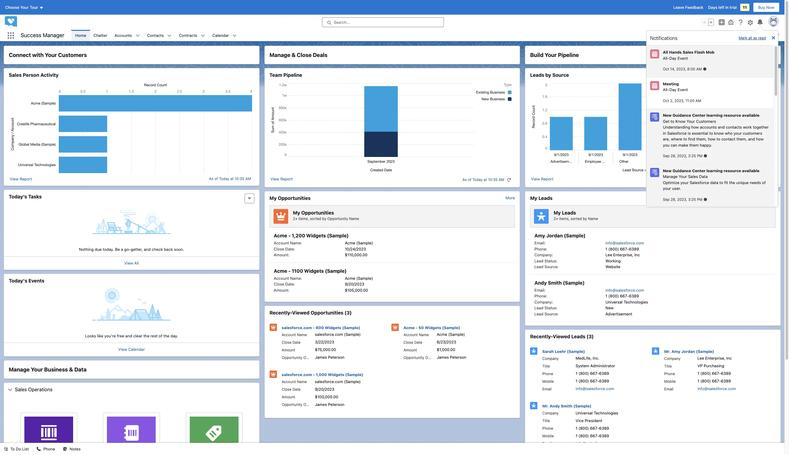 Task type: vqa. For each thing, say whether or not it's contained in the screenshot.


Task type: locate. For each thing, give the bounding box(es) containing it.
opportunity owner james peterson for $100,000.00
[[282, 402, 345, 407]]

0 vertical spatial lee enterprise, inc
[[606, 252, 641, 257]]

customers
[[744, 131, 763, 136]]

salesforce.com up 3/22/2023
[[315, 332, 343, 337]]

by for manage & close deals
[[322, 216, 327, 221]]

1 horizontal spatial technologies
[[624, 300, 649, 304]]

1 horizontal spatial more link
[[767, 195, 776, 200]]

account for acme - 1,200 widgets (sample)
[[274, 241, 289, 245]]

2 day from the top
[[670, 87, 677, 92]]

1 status: from the top
[[545, 258, 558, 263]]

lead source: up the recently-viewed leads (3)
[[535, 312, 559, 316]]

- left the 600
[[313, 325, 315, 330]]

2 horizontal spatial today
[[734, 177, 744, 182]]

1 items, from the left
[[299, 216, 309, 221]]

1 company: from the top
[[535, 252, 554, 257]]

2 vertical spatial acme (sample)
[[437, 332, 465, 337]]

2023,
[[677, 67, 687, 71], [675, 98, 685, 103], [678, 154, 688, 158], [678, 197, 688, 202]]

peterson down $100,000.00
[[328, 402, 345, 407]]

name inside my opportunities 2+ items, sorted by opportunity name
[[349, 216, 359, 221]]

0 vertical spatial name:
[[290, 241, 302, 245]]

opportunity owner james peterson down $75,000.00
[[282, 355, 345, 360]]

sep 28, 2023, 3:25 pm ● for user.
[[664, 197, 708, 202]]

1 more from the left
[[506, 195, 515, 200]]

2,
[[671, 98, 674, 103]]

work
[[744, 125, 753, 130]]

28, for new guidance center learning resource available manage your sales data optimize your salesforce data to fit the unique needs of your user.
[[671, 197, 677, 202]]

all- down meeting on the top of the page
[[664, 87, 670, 92]]

1 learning from the top
[[707, 113, 723, 118]]

2 vertical spatial ●
[[704, 197, 708, 202]]

items, up amy jordan (sample)
[[560, 216, 570, 221]]

close for acme - 50 widgets (sample)
[[404, 340, 414, 345]]

source:
[[545, 264, 559, 269], [545, 312, 559, 316]]

email for system
[[543, 387, 552, 391]]

0 horizontal spatial (3)
[[345, 310, 352, 316]]

mobile for amy
[[665, 379, 676, 384]]

source: for smith
[[545, 312, 559, 316]]

1 phone: from the top
[[535, 247, 548, 251]]

hands
[[670, 50, 682, 55]]

0 vertical spatial guidance
[[673, 113, 692, 118]]

date:
[[286, 247, 295, 251], [286, 282, 295, 287]]

day inside meeting all-day event
[[670, 87, 677, 92]]

by up amy jordan (sample)
[[583, 216, 588, 221]]

0 horizontal spatial items,
[[299, 216, 309, 221]]

1 vertical spatial close date:
[[274, 282, 295, 287]]

0 horizontal spatial view report
[[10, 176, 32, 181]]

sales inside dropdown button
[[15, 387, 27, 392]]

phone for andy
[[543, 426, 554, 431]]

sales
[[683, 50, 694, 55], [9, 72, 22, 78], [689, 174, 699, 179], [15, 387, 27, 392]]

1 28, from the top
[[671, 154, 677, 158]]

sorted up acme - 1,200 widgets (sample)
[[310, 216, 321, 221]]

600
[[316, 325, 324, 330]]

text default image for sales operations
[[8, 388, 13, 393]]

1 horizontal spatial 2+
[[554, 216, 559, 221]]

1 horizontal spatial &
[[292, 52, 296, 58]]

2 3:25 from the top
[[689, 197, 697, 202]]

event inside all hands sales flash mob all-day event
[[678, 56, 689, 61]]

1 horizontal spatial at
[[484, 177, 487, 182]]

3:25
[[689, 154, 697, 158], [689, 197, 697, 202]]

pipeline up source
[[559, 52, 579, 58]]

are,
[[664, 137, 671, 141]]

1 guidance from the top
[[673, 113, 692, 118]]

1 sorted from the left
[[310, 216, 321, 221]]

● for get to know your customers
[[704, 153, 708, 158]]

andy smith (sample)
[[535, 280, 585, 286]]

2+ for your
[[554, 216, 559, 221]]

james down $75,000.00
[[315, 355, 327, 360]]

more for manage & close deals
[[506, 195, 515, 200]]

2 view report from the left
[[271, 176, 293, 181]]

2 lead from the top
[[535, 264, 544, 269]]

2 oct from the top
[[664, 98, 670, 103]]

center inside new guidance center learning resource available get to know your customers understanding how accounts and contacts work together in salesforce is essential to know who your customers are, where to find them, how to contact them, and how you can make them happy.
[[693, 113, 706, 118]]

close for acme - 1100 widgets (sample)
[[274, 282, 284, 287]]

1 vertical spatial customers
[[697, 119, 717, 124]]

mark
[[739, 36, 748, 40]]

2 vertical spatial your
[[664, 186, 672, 191]]

acme (sample) for acme - 50 widgets (sample)
[[437, 332, 465, 337]]

2 more link from the left
[[767, 195, 776, 200]]

text default image right 'contracts'
[[201, 34, 205, 38]]

title down mr. andy smith (sample)
[[543, 419, 550, 423]]

2023, inside oct 14, 2023, 8:00 am ●
[[677, 67, 687, 71]]

learning inside new guidance center learning resource available manage your sales data optimize your salesforce data to fit the unique needs of your user.
[[707, 168, 723, 173]]

0 horizontal spatial sorted
[[310, 216, 321, 221]]

1 vertical spatial calendar
[[128, 347, 145, 352]]

days
[[709, 5, 718, 10]]

essential
[[693, 131, 709, 136]]

vice president
[[576, 418, 603, 423]]

salesforce.com left 1,000
[[282, 372, 312, 377]]

2 sep from the top
[[664, 197, 670, 202]]

1 horizontal spatial view report
[[271, 176, 293, 181]]

activity
[[40, 72, 59, 78]]

0 vertical spatial inc
[[635, 252, 641, 257]]

2 lead source: from the top
[[535, 312, 559, 316]]

2 28, from the top
[[671, 197, 677, 202]]

0 horizontal spatial more link
[[506, 195, 515, 200]]

acme (sample) for acme - 1,200 widgets (sample)
[[345, 241, 373, 245]]

deals
[[313, 52, 328, 58]]

2 guidance from the top
[[673, 168, 692, 173]]

viewed for pipeline
[[553, 334, 571, 339]]

date: for 1100
[[286, 282, 295, 287]]

guidance up 'optimize'
[[673, 168, 692, 173]]

4 lead from the top
[[535, 312, 544, 316]]

2 horizontal spatial view report
[[532, 176, 554, 181]]

pm
[[698, 154, 703, 158], [698, 197, 703, 202]]

resource inside new guidance center learning resource available manage your sales data optimize your salesforce data to fit the unique needs of your user.
[[724, 168, 742, 173]]

2 date: from the top
[[286, 282, 295, 287]]

1 vertical spatial andy
[[550, 404, 560, 409]]

0 vertical spatial status:
[[545, 258, 558, 263]]

jordan
[[547, 233, 563, 238], [682, 349, 696, 354]]

close for acme - 1,200 widgets (sample)
[[274, 247, 284, 251]]

● for all-day event
[[704, 66, 707, 71]]

0 horizontal spatial universal
[[576, 411, 593, 415]]

view for manage & close deals
[[271, 176, 280, 181]]

2 vertical spatial new
[[606, 306, 614, 310]]

all left the hands
[[664, 50, 669, 55]]

3 report from the left
[[542, 176, 554, 181]]

1 vertical spatial all-
[[664, 87, 670, 92]]

all inside all hands sales flash mob all-day event
[[664, 50, 669, 55]]

sorted for close
[[310, 216, 321, 221]]

2 horizontal spatial view report link
[[532, 176, 554, 183]]

0 vertical spatial amount:
[[274, 252, 290, 257]]

1 horizontal spatial more
[[767, 195, 776, 200]]

pipeline right "team"
[[284, 72, 303, 78]]

0 horizontal spatial inc
[[635, 252, 641, 257]]

universal technologies for company
[[576, 411, 619, 415]]

0 horizontal spatial more
[[506, 195, 515, 200]]

- left 1100
[[289, 268, 291, 274]]

be
[[115, 247, 120, 252]]

more link for manage & close deals
[[506, 195, 515, 200]]

1 date: from the top
[[286, 247, 295, 251]]

viewed
[[292, 310, 310, 316], [553, 334, 571, 339]]

1 horizontal spatial universal
[[606, 300, 623, 304]]

view up today's
[[10, 176, 19, 181]]

1 name: from the top
[[290, 241, 302, 245]]

1 salesforce.com (sample) from the top
[[315, 332, 361, 337]]

667-
[[621, 247, 630, 251], [621, 294, 630, 299], [591, 371, 600, 376], [713, 371, 722, 376], [591, 379, 600, 384], [713, 379, 722, 384], [591, 426, 600, 431], [591, 433, 600, 438]]

0 vertical spatial email:
[[535, 241, 546, 245]]

1 vertical spatial amount:
[[274, 288, 290, 293]]

your right build
[[545, 52, 557, 58]]

calendar list item
[[209, 30, 241, 41]]

11
[[744, 5, 748, 10]]

1 vertical spatial lead source:
[[535, 312, 559, 316]]

email
[[543, 387, 552, 391], [665, 387, 674, 391], [543, 442, 552, 446]]

0 horizontal spatial customers
[[58, 52, 87, 58]]

by up acme - 1,200 widgets (sample)
[[322, 216, 327, 221]]

enterprise, for company
[[706, 356, 726, 361]]

center inside new guidance center learning resource available manage your sales data optimize your salesforce data to fit the unique needs of your user.
[[693, 168, 706, 173]]

lee enterprise, inc up purchasing
[[698, 356, 733, 361]]

opportunity inside my opportunities 2+ items, sorted by opportunity name
[[328, 216, 348, 221]]

0 vertical spatial your
[[734, 131, 743, 136]]

more for build your pipeline
[[767, 195, 776, 200]]

sorted up amy jordan (sample)
[[571, 216, 582, 221]]

0 horizontal spatial manage
[[9, 366, 30, 373]]

text default image inside contacts list item
[[168, 34, 172, 38]]

amount for salesforce.com - 1,000 widgets (sample)
[[282, 395, 295, 399]]

info@salesforce.com link for mr. amy jordan (sample)
[[698, 386, 737, 391]]

acme (sample) up the 6/23/2023
[[437, 332, 465, 337]]

owner
[[304, 355, 315, 360], [426, 355, 437, 360], [304, 403, 315, 407]]

more link for build your pipeline
[[767, 195, 776, 200]]

viewed up salesforce.com - 600 widgets (sample)
[[292, 310, 310, 316]]

tour
[[30, 5, 38, 10]]

customers inside new guidance center learning resource available get to know your customers understanding how accounts and contacts work together in salesforce is essential to know who your customers are, where to find them, how to contact them, and how you can make them happy.
[[697, 119, 717, 124]]

them
[[690, 143, 699, 147]]

your down 'optimize'
[[664, 186, 672, 191]]

2 amount: from the top
[[274, 288, 290, 293]]

0 vertical spatial technologies
[[624, 300, 649, 304]]

buy
[[759, 5, 766, 10]]

text default image inside notes button
[[63, 447, 67, 451]]

2 view report link from the left
[[271, 176, 293, 183]]

1 vertical spatial technologies
[[594, 411, 619, 415]]

0 vertical spatial text default image
[[233, 34, 237, 38]]

2023, down user.
[[678, 197, 688, 202]]

nothing
[[79, 247, 94, 252]]

10:​35 for build your pipeline
[[749, 177, 759, 182]]

guidance inside new guidance center learning resource available get to know your customers understanding how accounts and contacts work together in salesforce is essential to know who your customers are, where to find them, how to contact them, and how you can make them happy.
[[673, 113, 692, 118]]

2 close date: from the top
[[274, 282, 295, 287]]

accounts
[[115, 33, 132, 38]]

available inside new guidance center learning resource available manage your sales data optimize your salesforce data to fit the unique needs of your user.
[[743, 168, 760, 173]]

account name down 50
[[404, 333, 429, 337]]

buy now button
[[754, 2, 780, 12]]

universal for company:
[[606, 300, 623, 304]]

email: down andy smith (sample)
[[535, 288, 546, 293]]

1 view report from the left
[[10, 176, 32, 181]]

salesforce up where
[[668, 131, 687, 136]]

learning up data
[[707, 168, 723, 173]]

2 vertical spatial manage
[[9, 366, 30, 373]]

learning inside new guidance center learning resource available get to know your customers understanding how accounts and contacts work together in salesforce is essential to know who your customers are, where to find them, how to contact them, and how you can make them happy.
[[707, 113, 723, 118]]

new for get
[[664, 113, 672, 118]]

account name for salesforce.com - 600 widgets (sample)
[[282, 333, 307, 337]]

account for acme - 1100 widgets (sample)
[[274, 276, 289, 281]]

at for build your pipeline
[[745, 177, 748, 182]]

info@salesforce.com link down system administrator
[[576, 386, 615, 391]]

1 horizontal spatial all
[[664, 50, 669, 55]]

build
[[531, 52, 544, 58]]

items, inside my opportunities 2+ items, sorted by opportunity name
[[299, 216, 309, 221]]

oct left 2,
[[664, 98, 670, 103]]

2 phone: from the top
[[535, 294, 548, 299]]

1 vertical spatial all
[[134, 261, 139, 265]]

account name: for 1100
[[274, 276, 302, 281]]

1 lead from the top
[[535, 258, 544, 263]]

phone
[[543, 372, 554, 376], [665, 372, 676, 376], [543, 426, 554, 431], [43, 447, 55, 452]]

available up work
[[743, 113, 760, 118]]

phone down sarah
[[543, 372, 554, 376]]

status:
[[545, 258, 558, 263], [545, 306, 558, 310]]

1 vertical spatial new
[[664, 168, 672, 173]]

technologies up advertisement
[[624, 300, 649, 304]]

2+ inside my leads 2+ items, sorted by name
[[554, 216, 559, 221]]

2 status: from the top
[[545, 306, 558, 310]]

2 pm from the top
[[698, 197, 703, 202]]

event
[[678, 56, 689, 61], [678, 87, 689, 92]]

how down customers on the right top
[[757, 137, 764, 141]]

company:
[[535, 252, 554, 257], [535, 300, 554, 304]]

salesforce.com (sample) down salesforce.com - 1,000 widgets (sample)
[[315, 379, 361, 384]]

event inside meeting all-day event
[[678, 87, 689, 92]]

info@salesforce.com up advertisement
[[606, 288, 645, 293]]

1 2+ from the left
[[293, 216, 298, 221]]

amount for salesforce.com - 600 widgets (sample)
[[282, 348, 295, 352]]

account name: down 1,200
[[274, 241, 302, 245]]

company
[[543, 356, 559, 361], [665, 356, 681, 361], [543, 411, 559, 416]]

phone: down andy smith (sample)
[[535, 294, 548, 299]]

1 more link from the left
[[506, 195, 515, 200]]

1 horizontal spatial text default image
[[63, 447, 67, 451]]

1 vertical spatial lead status:
[[535, 306, 558, 310]]

1 3:25 from the top
[[689, 154, 697, 158]]

view report for deals
[[271, 176, 293, 181]]

0 vertical spatial salesforce
[[668, 131, 687, 136]]

1 event from the top
[[678, 56, 689, 61]]

status: for smith
[[545, 306, 558, 310]]

today's
[[9, 194, 27, 199]]

phone inside button
[[43, 447, 55, 452]]

0 vertical spatial phone:
[[535, 247, 548, 251]]

9/20/2023 up $100,000.00
[[315, 387, 335, 392]]

get
[[664, 119, 670, 124]]

widgets right 1,000
[[328, 372, 345, 377]]

3 lead from the top
[[535, 306, 544, 310]]

event up oct 2, 2023, 11:00 am
[[678, 87, 689, 92]]

1 horizontal spatial manage
[[270, 52, 291, 58]]

opportunities inside my opportunities 2+ items, sorted by opportunity name
[[302, 210, 334, 216]]

1 pm from the top
[[698, 154, 703, 158]]

text default image
[[233, 34, 237, 38], [8, 388, 13, 393], [63, 447, 67, 451]]

info@salesforce.com for sarah loehr (sample)
[[576, 386, 615, 391]]

1 source: from the top
[[545, 264, 559, 269]]

1 lead source: from the top
[[535, 264, 559, 269]]

1 vertical spatial source:
[[545, 312, 559, 316]]

group
[[702, 19, 714, 26]]

sep 28, 2023, 3:25 pm ● for essential
[[664, 153, 708, 158]]

opportunity for acme - 50 widgets (sample)
[[404, 355, 425, 360]]

how
[[692, 125, 700, 130], [709, 137, 716, 141], [757, 137, 764, 141]]

account name for acme - 50 widgets (sample)
[[404, 333, 429, 337]]

guidance for know
[[673, 113, 692, 118]]

view up my opportunities "link"
[[271, 176, 280, 181]]

by left source
[[546, 72, 552, 78]]

my for my opportunities
[[270, 195, 277, 201]]

view report up my opportunities "link"
[[271, 176, 293, 181]]

0 vertical spatial (3)
[[345, 310, 352, 316]]

sep down the 'you'
[[664, 154, 670, 158]]

1 vertical spatial ●
[[704, 153, 708, 158]]

lead
[[535, 258, 544, 263], [535, 264, 544, 269], [535, 306, 544, 310], [535, 312, 544, 316]]

meeting all-day event
[[664, 81, 689, 92]]

- left 50
[[416, 325, 418, 330]]

1 horizontal spatial as of today at 10:​35 am
[[463, 177, 505, 182]]

2 learning from the top
[[707, 168, 723, 173]]

acme (sample) up $105,000.00
[[345, 276, 373, 281]]

oct inside oct 14, 2023, 8:00 am ●
[[664, 67, 670, 71]]

my for my leads 2+ items, sorted by name
[[554, 210, 561, 216]]

new for manage
[[664, 168, 672, 173]]

view down "free"
[[118, 347, 127, 352]]

soon.
[[174, 247, 184, 252]]

1 email: from the top
[[535, 241, 546, 245]]

standard pricebook2 image
[[119, 417, 145, 446]]

calendar down clear
[[128, 347, 145, 352]]

sarah
[[543, 349, 554, 354]]

2 email: from the top
[[535, 288, 546, 293]]

2 sep 28, 2023, 3:25 pm ● from the top
[[664, 197, 708, 202]]

new up advertisement
[[606, 306, 614, 310]]

name
[[349, 216, 359, 221], [589, 216, 599, 221], [297, 333, 307, 337], [419, 333, 429, 337], [297, 380, 307, 384]]

items, inside my leads 2+ items, sorted by name
[[560, 216, 570, 221]]

2 report from the left
[[281, 176, 293, 181]]

resource up fit
[[724, 168, 742, 173]]

info@salesforce.com link down president
[[576, 441, 615, 446]]

resource inside new guidance center learning resource available get to know your customers understanding how accounts and contacts work together in salesforce is essential to know who your customers are, where to find them, how to contact them, and how you can make them happy.
[[724, 113, 742, 118]]

your inside new guidance center learning resource available manage your sales data optimize your salesforce data to fit the unique needs of your user.
[[679, 174, 688, 179]]

2 lead status: from the top
[[535, 306, 558, 310]]

peterson for $100,000.00
[[328, 402, 345, 407]]

1 oct from the top
[[664, 67, 670, 71]]

acme
[[274, 233, 287, 238], [345, 241, 356, 245], [274, 268, 287, 274], [345, 276, 356, 281], [404, 325, 415, 330], [437, 332, 448, 337]]

lee enterprise, inc up working
[[606, 252, 641, 257]]

salesforce.com (sample) up 3/22/2023
[[315, 332, 361, 337]]

company down mr. amy jordan (sample)
[[665, 356, 681, 361]]

and down customers on the right top
[[749, 137, 756, 141]]

data inside new guidance center learning resource available manage your sales data optimize your salesforce data to fit the unique needs of your user.
[[700, 174, 708, 179]]

text default image right accounts
[[136, 34, 140, 38]]

resource up contacts at the right top of the page
[[724, 113, 742, 118]]

date: down 1100
[[286, 282, 295, 287]]

2 all- from the top
[[664, 87, 670, 92]]

my inside my leads 2+ items, sorted by name
[[554, 210, 561, 216]]

1 vertical spatial phone:
[[535, 294, 548, 299]]

1 sep from the top
[[664, 154, 670, 158]]

name for salesforce.com - 1,000 widgets (sample)
[[297, 380, 307, 384]]

2 account name: from the top
[[274, 276, 302, 281]]

unique
[[737, 180, 749, 185]]

0 horizontal spatial the
[[144, 333, 150, 338]]

2 sorted from the left
[[571, 216, 582, 221]]

name: down 1100
[[290, 276, 302, 281]]

opportunities inside "link"
[[278, 195, 311, 201]]

universal technologies
[[606, 300, 649, 304], [576, 411, 619, 415]]

text default image inside accounts 'list item'
[[136, 34, 140, 38]]

1 horizontal spatial amy
[[672, 349, 681, 354]]

to down know
[[717, 137, 721, 141]]

as
[[754, 36, 758, 40]]

view all
[[124, 261, 139, 265]]

0 vertical spatial all
[[664, 50, 669, 55]]

new guidance center learning resource available get to know your customers understanding how accounts and contacts work together in salesforce is essential to know who your customers are, where to find them, how to contact them, and how you can make them happy.
[[664, 113, 769, 147]]

0 vertical spatial manage
[[270, 52, 291, 58]]

2 them, from the left
[[737, 137, 748, 141]]

company down mr. andy smith (sample)
[[543, 411, 559, 416]]

2 horizontal spatial your
[[734, 131, 743, 136]]

status: down andy smith (sample)
[[545, 306, 558, 310]]

leave
[[674, 5, 685, 10]]

0 horizontal spatial 2+
[[293, 216, 298, 221]]

notifications
[[651, 35, 678, 41]]

2 horizontal spatial report
[[542, 176, 554, 181]]

2 center from the top
[[693, 168, 706, 173]]

1 vertical spatial email:
[[535, 288, 546, 293]]

my opportunities 2+ items, sorted by opportunity name
[[293, 210, 359, 221]]

2+ inside my opportunities 2+ items, sorted by opportunity name
[[293, 216, 298, 221]]

2 resource from the top
[[724, 168, 742, 173]]

2 items, from the left
[[560, 216, 570, 221]]

lee enterprise, inc
[[606, 252, 641, 257], [698, 356, 733, 361]]

read
[[759, 36, 767, 40]]

is
[[688, 131, 691, 136]]

2 available from the top
[[743, 168, 760, 173]]

james
[[315, 355, 327, 360], [437, 355, 449, 360], [315, 402, 327, 407]]

to up 'make'
[[684, 137, 688, 141]]

how up essential
[[692, 125, 700, 130]]

close for salesforce.com - 600 widgets (sample)
[[282, 340, 292, 345]]

day.
[[171, 333, 178, 338]]

text default image
[[136, 34, 140, 38], [168, 34, 172, 38], [201, 34, 205, 38], [508, 178, 512, 182], [769, 178, 773, 182], [4, 447, 8, 451], [37, 447, 41, 451]]

universal technologies up president
[[576, 411, 619, 415]]

1 account name: from the top
[[274, 241, 302, 245]]

3 view report from the left
[[532, 176, 554, 181]]

standard product2 image
[[36, 417, 62, 446]]

new inside new guidance center learning resource available get to know your customers understanding how accounts and contacts work together in salesforce is essential to know who your customers are, where to find them, how to contact them, and how you can make them happy.
[[664, 113, 672, 118]]

new up get
[[664, 113, 672, 118]]

name: for 1100
[[290, 276, 302, 281]]

sep for new guidance center learning resource available get to know your customers understanding how accounts and contacts work together in salesforce is essential to know who your customers are, where to find them, how to contact them, and how you can make them happy.
[[664, 154, 670, 158]]

0 horizontal spatial as
[[209, 177, 214, 181]]

account name:
[[274, 241, 302, 245], [274, 276, 302, 281]]

acme (sample) up '10/24/2023'
[[345, 241, 373, 245]]

lee enterprise, inc for company:
[[606, 252, 641, 257]]

1 lead status: from the top
[[535, 258, 558, 263]]

1 vertical spatial recently-
[[531, 334, 553, 339]]

3:25 down new guidance center learning resource available manage your sales data optimize your salesforce data to fit the unique needs of your user.
[[689, 197, 697, 202]]

0 horizontal spatial viewed
[[292, 310, 310, 316]]

0 vertical spatial acme (sample)
[[345, 241, 373, 245]]

center down them
[[693, 168, 706, 173]]

the left rest at the left bottom of page
[[144, 333, 150, 338]]

2+
[[293, 216, 298, 221], [554, 216, 559, 221]]

learning for get to know your customers
[[707, 113, 723, 118]]

recently-viewed leads (3)
[[531, 334, 594, 339]]

my inside "link"
[[270, 195, 277, 201]]

text default image inside sales operations dropdown button
[[8, 388, 13, 393]]

new up 'optimize'
[[664, 168, 672, 173]]

sorted inside my leads 2+ items, sorted by name
[[571, 216, 582, 221]]

1 vertical spatial universal technologies
[[576, 411, 619, 415]]

view up my leads "link" on the top of the page
[[532, 176, 540, 181]]

info@salesforce.com for mr. andy smith (sample)
[[576, 441, 615, 446]]

your left tour at top
[[20, 5, 29, 10]]

1 vertical spatial opportunities
[[302, 210, 334, 216]]

events
[[28, 278, 44, 284]]

your inside dropdown button
[[20, 5, 29, 10]]

in right "left"
[[726, 5, 729, 10]]

2 horizontal spatial by
[[583, 216, 588, 221]]

0 vertical spatial company:
[[535, 252, 554, 257]]

1 vertical spatial pm
[[698, 197, 703, 202]]

day down meeting on the top of the page
[[670, 87, 677, 92]]

2 more from the left
[[767, 195, 776, 200]]

company for amy
[[665, 356, 681, 361]]

info@salesforce.com down purchasing
[[698, 386, 737, 391]]

list
[[72, 30, 785, 41]]

1 amount: from the top
[[274, 252, 290, 257]]

by inside my leads 2+ items, sorted by name
[[583, 216, 588, 221]]

1 all- from the top
[[664, 56, 670, 61]]

0 vertical spatial customers
[[58, 52, 87, 58]]

chatter link
[[90, 30, 111, 41]]

guidance inside new guidance center learning resource available manage your sales data optimize your salesforce data to fit the unique needs of your user.
[[673, 168, 692, 173]]

2 event from the top
[[678, 87, 689, 92]]

account name: for 1,200
[[274, 241, 302, 245]]

1 center from the top
[[693, 113, 706, 118]]

at for manage & close deals
[[484, 177, 487, 182]]

2 salesforce.com (sample) from the top
[[315, 379, 361, 384]]

- for 1100
[[289, 268, 291, 274]]

2 source: from the top
[[545, 312, 559, 316]]

enterprise, up purchasing
[[706, 356, 726, 361]]

salesforce inside new guidance center learning resource available get to know your customers understanding how accounts and contacts work together in salesforce is essential to know who your customers are, where to find them, how to contact them, and how you can make them happy.
[[668, 131, 687, 136]]

at
[[231, 177, 234, 181], [484, 177, 487, 182], [745, 177, 748, 182]]

all-
[[664, 56, 670, 61], [664, 87, 670, 92]]

inc for company
[[727, 356, 733, 361]]

1 vertical spatial guidance
[[673, 168, 692, 173]]

1 vertical spatial lee
[[698, 356, 705, 361]]

lead for new
[[535, 306, 544, 310]]

3:25 down them
[[689, 154, 697, 158]]

1 available from the top
[[743, 113, 760, 118]]

0 vertical spatial recently-
[[270, 310, 292, 316]]

new inside new guidance center learning resource available manage your sales data optimize your salesforce data to fit the unique needs of your user.
[[664, 168, 672, 173]]

you
[[664, 143, 670, 147]]

all
[[749, 36, 753, 40]]

the inside new guidance center learning resource available manage your sales data optimize your salesforce data to fit the unique needs of your user.
[[730, 180, 736, 185]]

widgets right 1,200
[[307, 233, 326, 238]]

oct left 14,
[[664, 67, 670, 71]]

center up accounts in the top right of the page
[[693, 113, 706, 118]]

0 vertical spatial 28,
[[671, 154, 677, 158]]

accounts link
[[111, 30, 136, 41]]

1 vertical spatial data
[[74, 366, 87, 373]]

1 view report link from the left
[[10, 176, 32, 182]]

salesforce.com down recently-viewed opportunities (3)
[[282, 325, 312, 330]]

info@salesforce.com link for sarah loehr (sample)
[[576, 386, 615, 391]]

1 vertical spatial mr.
[[543, 404, 549, 409]]

to inside new guidance center learning resource available manage your sales data optimize your salesforce data to fit the unique needs of your user.
[[720, 180, 724, 185]]

my leads 2+ items, sorted by name
[[554, 210, 599, 221]]

mobile for loehr
[[543, 379, 554, 384]]

2 name: from the top
[[290, 276, 302, 281]]

by inside my opportunities 2+ items, sorted by opportunity name
[[322, 216, 327, 221]]

1 vertical spatial &
[[69, 366, 73, 373]]

report for customers
[[20, 176, 32, 181]]

text default image for notes
[[63, 447, 67, 451]]

opportunities for my opportunities
[[278, 195, 311, 201]]

2 2+ from the left
[[554, 216, 559, 221]]

james for $100,000.00
[[315, 402, 327, 407]]

1 day from the top
[[670, 56, 677, 61]]

3:25 for user.
[[689, 197, 697, 202]]

1 vertical spatial day
[[670, 87, 677, 92]]

2 horizontal spatial text default image
[[233, 34, 237, 38]]

1 vertical spatial center
[[693, 168, 706, 173]]

1 horizontal spatial in
[[726, 5, 729, 10]]

2 horizontal spatial 10:​35
[[749, 177, 759, 182]]

0 vertical spatial smith
[[548, 280, 562, 286]]

1 close date: from the top
[[274, 247, 295, 251]]

● down happy.
[[704, 153, 708, 158]]

1 resource from the top
[[724, 113, 742, 118]]

1 vertical spatial in
[[664, 131, 667, 136]]

james for $75,000.00
[[315, 355, 327, 360]]

● right '8:00'
[[704, 66, 707, 71]]

find
[[689, 137, 696, 141]]

28,
[[671, 154, 677, 158], [671, 197, 677, 202]]

choose your tour
[[5, 5, 38, 10]]

oct
[[664, 67, 670, 71], [664, 98, 670, 103]]

2 company: from the top
[[535, 300, 554, 304]]

accounts
[[701, 125, 717, 130]]

1 horizontal spatial 9/20/2023
[[345, 282, 365, 287]]

&
[[292, 52, 296, 58], [69, 366, 73, 373]]

available inside new guidance center learning resource available get to know your customers understanding how accounts and contacts work together in salesforce is essential to know who your customers are, where to find them, how to contact them, and how you can make them happy.
[[743, 113, 760, 118]]

2+ for &
[[293, 216, 298, 221]]

lead source: up andy smith (sample)
[[535, 264, 559, 269]]

1 sep 28, 2023, 3:25 pm ● from the top
[[664, 153, 708, 158]]

text default image right "list" in the left bottom of the page
[[37, 447, 41, 451]]

resource
[[724, 113, 742, 118], [724, 168, 742, 173]]

0 vertical spatial enterprise,
[[614, 252, 634, 257]]

sorted inside my opportunities 2+ items, sorted by opportunity name
[[310, 216, 321, 221]]

rest
[[151, 333, 158, 338]]

$1,000.00
[[437, 347, 456, 352]]

1 vertical spatial (3)
[[587, 334, 594, 339]]

widgets for 600
[[325, 325, 342, 330]]

recently-viewed opportunities (3)
[[270, 310, 352, 316]]

my inside "link"
[[531, 195, 538, 201]]

accounts list item
[[111, 30, 144, 41]]

my inside my opportunities 2+ items, sorted by opportunity name
[[293, 210, 300, 216]]

0 horizontal spatial at
[[231, 177, 234, 181]]

1 report from the left
[[20, 176, 32, 181]]

as of today at 10:​35 am
[[209, 177, 251, 181], [463, 177, 505, 182], [724, 177, 766, 182]]

2+ up amy jordan (sample)
[[554, 216, 559, 221]]

day inside all hands sales flash mob all-day event
[[670, 56, 677, 61]]

leads by source
[[531, 72, 570, 78]]

0 vertical spatial 9/20/2023
[[345, 282, 365, 287]]

all- inside all hands sales flash mob all-day event
[[664, 56, 670, 61]]

calendar inside list item
[[213, 33, 229, 38]]

1 horizontal spatial by
[[546, 72, 552, 78]]

more link
[[506, 195, 515, 200], [767, 195, 776, 200]]



Task type: describe. For each thing, give the bounding box(es) containing it.
account for salesforce.com - 1,000 widgets (sample)
[[282, 380, 296, 384]]

fit
[[725, 180, 729, 185]]

9/20/2023 for acme - 1100 widgets (sample)
[[345, 282, 365, 287]]

salesforce inside new guidance center learning resource available manage your sales data optimize your salesforce data to fit the unique needs of your user.
[[690, 180, 710, 185]]

$75,000.00
[[315, 347, 336, 352]]

email for vice
[[543, 442, 552, 446]]

8:00
[[688, 67, 696, 71]]

3/22/2023
[[315, 340, 335, 345]]

mob
[[707, 50, 715, 55]]

with
[[32, 52, 44, 58]]

0 horizontal spatial &
[[69, 366, 73, 373]]

view down go-
[[124, 261, 133, 265]]

resource for contacts
[[724, 113, 742, 118]]

widgets for 1,000
[[328, 372, 345, 377]]

back
[[164, 247, 173, 252]]

sarah loehr (sample)
[[543, 349, 586, 354]]

all- inside meeting all-day event
[[664, 87, 670, 92]]

do
[[16, 447, 21, 452]]

1100
[[292, 268, 303, 274]]

looks like you're free and clear the rest of the day.
[[85, 333, 178, 338]]

opportunity for salesforce.com - 1,000 widgets (sample)
[[282, 403, 303, 407]]

view report link for customers
[[10, 176, 32, 182]]

0 horizontal spatial today
[[219, 177, 229, 181]]

3:25 for essential
[[689, 154, 697, 158]]

- for 1,200
[[289, 233, 291, 238]]

close date: for 1,200
[[274, 247, 295, 251]]

owner for $100,000.00
[[304, 403, 315, 407]]

0 horizontal spatial all
[[134, 261, 139, 265]]

salesforce.com (sample) for 3/22/2023
[[315, 332, 361, 337]]

your inside new guidance center learning resource available get to know your customers understanding how accounts and contacts work together in salesforce is essential to know who your customers are, where to find them, how to contact them, and how you can make them happy.
[[734, 131, 743, 136]]

amount: for acme - 1,200 widgets (sample)
[[274, 252, 290, 257]]

where
[[672, 137, 683, 141]]

as of today at 10:​35 am for build your pipeline
[[724, 177, 766, 182]]

acme left 1,200
[[274, 233, 287, 238]]

your right 'with' in the left top of the page
[[45, 52, 57, 58]]

sales operations
[[15, 387, 53, 392]]

lee for company
[[698, 356, 705, 361]]

who
[[726, 131, 733, 136]]

happy.
[[701, 143, 713, 147]]

- for 1,000
[[313, 372, 315, 377]]

acme up '10/24/2023'
[[345, 241, 356, 245]]

a
[[121, 247, 123, 252]]

left
[[719, 5, 725, 10]]

text default image inside "phone" button
[[37, 447, 41, 451]]

mark all as read link
[[737, 33, 769, 43]]

info@salesforce.com link up working
[[606, 241, 645, 245]]

phone: for amy
[[535, 247, 548, 251]]

nothing due today. be a go-getter, and check back soon.
[[79, 247, 184, 252]]

meeting
[[664, 81, 680, 86]]

owner for $75,000.00
[[304, 355, 315, 360]]

you're
[[104, 333, 116, 338]]

technologies for company
[[594, 411, 619, 415]]

of inside new guidance center learning resource available manage your sales data optimize your salesforce data to fit the unique needs of your user.
[[763, 180, 767, 185]]

info@salesforce.com up working
[[606, 241, 645, 245]]

1 horizontal spatial jordan
[[682, 349, 696, 354]]

0 horizontal spatial as of today at 10:​35 am
[[209, 177, 251, 181]]

trial
[[730, 5, 737, 10]]

date for 9/20/2023
[[293, 387, 301, 392]]

to down accounts in the top right of the page
[[710, 131, 714, 136]]

close date for salesforce.com - 600 widgets (sample)
[[282, 340, 301, 345]]

my opportunities link
[[270, 195, 311, 201]]

in inside new guidance center learning resource available get to know your customers understanding how accounts and contacts work together in salesforce is essential to know who your customers are, where to find them, how to contact them, and how you can make them happy.
[[664, 131, 667, 136]]

0 vertical spatial andy
[[535, 280, 547, 286]]

show more my opportunities records element
[[506, 195, 515, 200]]

contracts link
[[175, 30, 201, 41]]

advertisement
[[606, 312, 633, 316]]

phone for loehr
[[543, 372, 554, 376]]

lead for website
[[535, 264, 544, 269]]

leave feedback
[[674, 5, 704, 10]]

acme (sample) for acme - 1100 widgets (sample)
[[345, 276, 373, 281]]

home link
[[72, 30, 90, 41]]

salesforce.com down salesforce.com - 1,000 widgets (sample)
[[315, 379, 343, 384]]

mr. for mr. amy jordan (sample)
[[665, 349, 671, 354]]

name for salesforce.com - 600 widgets (sample)
[[297, 333, 307, 337]]

recently- for manage
[[270, 310, 292, 316]]

universal for company
[[576, 411, 593, 415]]

inc.
[[593, 356, 600, 361]]

text default image up show more my opportunities records element
[[508, 178, 512, 182]]

to do list
[[10, 447, 29, 452]]

0 vertical spatial jordan
[[547, 233, 563, 238]]

success
[[21, 32, 41, 38]]

1 horizontal spatial andy
[[550, 404, 560, 409]]

text default image inside to do list button
[[4, 447, 8, 451]]

manage for manage your business & data
[[9, 366, 30, 373]]

9/20/2023 for salesforce.com - 1,000 widgets (sample)
[[315, 387, 335, 392]]

50
[[419, 325, 424, 330]]

and right "free"
[[125, 333, 132, 338]]

recently- for build
[[531, 334, 553, 339]]

salesforce.com - 600 widgets (sample)
[[282, 325, 361, 330]]

list containing home
[[72, 30, 785, 41]]

0 horizontal spatial how
[[692, 125, 700, 130]]

together
[[754, 125, 769, 130]]

3 view report link from the left
[[532, 176, 554, 183]]

account for acme - 50 widgets (sample)
[[404, 333, 418, 337]]

acme left 1100
[[274, 268, 287, 274]]

lee enterprise, inc for company
[[698, 356, 733, 361]]

0 vertical spatial &
[[292, 52, 296, 58]]

make
[[679, 143, 689, 147]]

1 horizontal spatial the
[[164, 333, 170, 338]]

company for andy
[[543, 411, 559, 416]]

× button
[[770, 33, 779, 42]]

amount: for acme - 1100 widgets (sample)
[[274, 288, 290, 293]]

contact
[[722, 137, 736, 141]]

text default image inside contracts list item
[[201, 34, 205, 38]]

close date: for 1100
[[274, 282, 295, 287]]

14,
[[671, 67, 676, 71]]

text default image right needs
[[769, 178, 773, 182]]

salesforce.com - 1,000 widgets (sample)
[[282, 372, 364, 377]]

view report for customers
[[10, 176, 32, 181]]

sales inside all hands sales flash mob all-day event
[[683, 50, 694, 55]]

acme - 1,200 widgets (sample)
[[274, 233, 349, 238]]

my for my opportunities 2+ items, sorted by opportunity name
[[293, 210, 300, 216]]

pm for essential
[[698, 154, 703, 158]]

name: for 1,200
[[290, 241, 302, 245]]

connect with your customers
[[9, 52, 87, 58]]

view for connect with your customers
[[10, 176, 19, 181]]

sales inside new guidance center learning resource available manage your sales data optimize your salesforce data to fit the unique needs of your user.
[[689, 174, 699, 179]]

0 horizontal spatial calendar
[[128, 347, 145, 352]]

technologies for company:
[[624, 300, 649, 304]]

mobile for andy
[[543, 434, 554, 439]]

show more my leads records element
[[767, 195, 776, 200]]

to right get
[[671, 119, 675, 124]]

- for 50
[[416, 325, 418, 330]]

resource for fit
[[724, 168, 742, 173]]

$110,000.00
[[345, 252, 368, 257]]

available for unique
[[743, 168, 760, 173]]

sorted for pipeline
[[571, 216, 582, 221]]

acme up the 6/23/2023
[[437, 332, 448, 337]]

buy now
[[759, 5, 775, 10]]

0 horizontal spatial your
[[664, 186, 672, 191]]

info@salesforce.com link up advertisement
[[606, 288, 645, 293]]

am inside oct 14, 2023, 8:00 am ●
[[697, 67, 703, 71]]

source
[[553, 72, 570, 78]]

phone button
[[33, 443, 59, 455]]

items, for pipeline
[[560, 216, 570, 221]]

text default image inside calendar list item
[[233, 34, 237, 38]]

my leads link
[[531, 195, 553, 201]]

connect
[[9, 52, 31, 58]]

now
[[767, 5, 775, 10]]

to do list button
[[0, 443, 32, 455]]

today's
[[9, 278, 27, 284]]

clear
[[133, 333, 142, 338]]

mark all as read
[[739, 36, 767, 40]]

items, for close
[[299, 216, 309, 221]]

as for manage & close deals
[[463, 177, 467, 182]]

today's tasks
[[9, 194, 42, 199]]

check
[[152, 247, 163, 252]]

1 vertical spatial amy
[[672, 349, 681, 354]]

know
[[676, 119, 686, 124]]

acme up $105,000.00
[[345, 276, 356, 281]]

standard quote image
[[201, 417, 227, 446]]

sales operations button
[[4, 383, 259, 396]]

vp purchasing
[[698, 364, 725, 368]]

2 horizontal spatial how
[[757, 137, 764, 141]]

1 them, from the left
[[697, 137, 708, 141]]

0 horizontal spatial pipeline
[[284, 72, 303, 78]]

list
[[22, 447, 29, 452]]

feedback
[[686, 5, 704, 10]]

as of today at 10:​35 am for manage & close deals
[[463, 177, 505, 182]]

james for $1,000.00
[[437, 355, 449, 360]]

manage & close deals
[[270, 52, 328, 58]]

2023, right 2,
[[675, 98, 685, 103]]

2023, for event
[[677, 67, 687, 71]]

name for acme - 50 widgets (sample)
[[419, 333, 429, 337]]

understanding
[[664, 125, 691, 130]]

lead status: for amy
[[535, 258, 558, 263]]

1 vertical spatial your
[[681, 180, 689, 185]]

$100,000.00
[[315, 394, 339, 399]]

28, for new guidance center learning resource available get to know your customers understanding how accounts and contacts work together in salesforce is essential to know who your customers are, where to find them, how to contact them, and how you can make them happy.
[[671, 154, 677, 158]]

lead for advertisement
[[535, 312, 544, 316]]

0 vertical spatial pipeline
[[559, 52, 579, 58]]

your left "business"
[[31, 366, 43, 373]]

close date for acme - 50 widgets (sample)
[[404, 340, 423, 345]]

view all link
[[124, 261, 139, 265]]

as for build your pipeline
[[724, 177, 728, 182]]

info@salesforce.com link for mr. andy smith (sample)
[[576, 441, 615, 446]]

learning for manage your sales data
[[707, 168, 723, 173]]

today for build your pipeline
[[734, 177, 744, 182]]

acme left 50
[[404, 325, 415, 330]]

account for salesforce.com - 600 widgets (sample)
[[282, 333, 296, 337]]

1 vertical spatial smith
[[561, 404, 573, 409]]

1,200
[[292, 233, 305, 238]]

name inside my leads 2+ items, sorted by name
[[589, 216, 599, 221]]

manage for manage & close deals
[[270, 52, 291, 58]]

leads inside my leads 2+ items, sorted by name
[[562, 210, 577, 216]]

tasks
[[28, 194, 42, 199]]

acme - 1100 widgets (sample)
[[274, 268, 347, 274]]

to
[[10, 447, 15, 452]]

search... button
[[322, 17, 444, 27]]

contracts list item
[[175, 30, 209, 41]]

pm for user.
[[698, 197, 703, 202]]

company: for andy
[[535, 300, 554, 304]]

your inside new guidance center learning resource available get to know your customers understanding how accounts and contacts work together in salesforce is essential to know who your customers are, where to find them, how to contact them, and how you can make them happy.
[[687, 119, 696, 124]]

mr. andy smith (sample)
[[543, 404, 592, 409]]

oct for oct 2, 2023, 11:00 am
[[664, 98, 670, 103]]

phone for amy
[[665, 372, 676, 376]]

needs
[[750, 180, 762, 185]]

2 vertical spatial opportunities
[[311, 310, 344, 316]]

title for mr. andy smith (sample)
[[543, 419, 550, 423]]

- for 600
[[313, 325, 315, 330]]

viewed for close
[[292, 310, 310, 316]]

1 horizontal spatial how
[[709, 137, 716, 141]]

10/24/2023
[[345, 247, 366, 251]]

title for mr. amy jordan (sample)
[[665, 364, 672, 369]]

0 horizontal spatial amy
[[535, 233, 546, 238]]

contacts list item
[[144, 30, 175, 41]]

lead source: for amy
[[535, 264, 559, 269]]

build your pipeline
[[531, 52, 579, 58]]

available for together
[[743, 113, 760, 118]]

manage inside new guidance center learning resource available manage your sales data optimize your salesforce data to fit the unique needs of your user.
[[664, 174, 678, 179]]

my for my leads
[[531, 195, 538, 201]]

sales person activity
[[9, 72, 59, 78]]

(3) for manage & close deals
[[345, 310, 352, 316]]

report for deals
[[281, 176, 293, 181]]

leads inside "link"
[[539, 195, 553, 201]]

and left the check
[[144, 247, 151, 252]]

0 horizontal spatial 10:​35
[[235, 177, 245, 181]]

close for salesforce.com - 1,000 widgets (sample)
[[282, 387, 292, 392]]

view calendar link
[[118, 347, 145, 352]]

loehr
[[555, 349, 567, 354]]

can
[[671, 143, 678, 147]]

contracts
[[179, 33, 197, 38]]

1,000
[[316, 372, 327, 377]]

website
[[606, 264, 621, 269]]

today for manage & close deals
[[473, 177, 483, 182]]

looks
[[85, 333, 96, 338]]

purchasing
[[704, 364, 725, 368]]

and up know
[[719, 125, 725, 130]]

sep for new guidance center learning resource available manage your sales data optimize your salesforce data to fit the unique needs of your user.
[[664, 197, 670, 202]]



